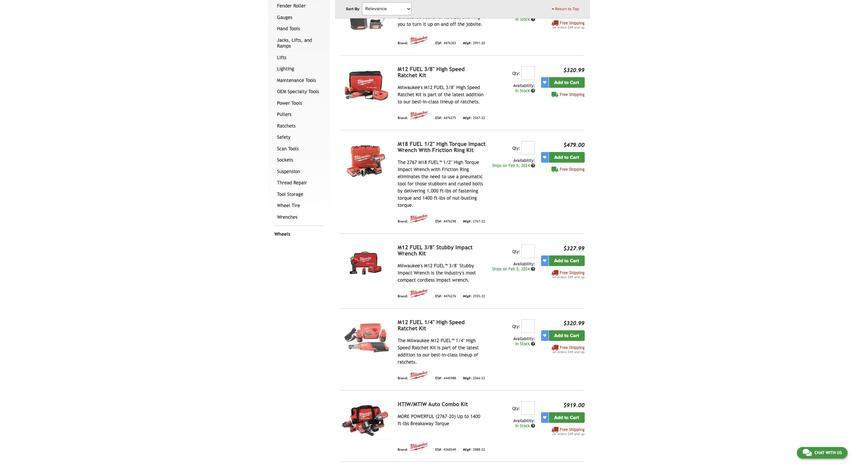 Task type: locate. For each thing, give the bounding box(es) containing it.
1 horizontal spatial ratchets.
[[461, 99, 480, 104]]

es#: left 4368549 at the bottom right of page
[[435, 448, 442, 452]]

tools right specialty
[[309, 89, 319, 94]]

1 vertical spatial is
[[431, 270, 435, 276]]

kit inside m12 fuel 3/8" stubby impact wrench kit
[[419, 251, 426, 257]]

3 in stock from the top
[[515, 342, 531, 347]]

1400
[[423, 195, 433, 201], [470, 414, 480, 420]]

ratchet inside the m12 fuel 1/4" high speed ratchet kit
[[398, 326, 418, 332]]

in stock for m12 fuel 3/8" high speed ratchet kit
[[515, 88, 531, 93]]

milwaukee - corporate logo image down torque.
[[410, 215, 429, 223]]

add to cart for m12 fuel 3/8" high speed ratchet kit
[[554, 80, 579, 85]]

1 free from the top
[[560, 21, 568, 25]]

qty: for m12 fuel 3/8" high speed ratchet kit
[[513, 71, 520, 76]]

3 brand: from the top
[[398, 220, 408, 224]]

in- up es#: 4445988
[[442, 352, 448, 358]]

mfg#: left 2566-
[[463, 377, 472, 381]]

part inside 'milwaukee's m12 fuel 3/8" high speed ratchet kit is part of the latest addition to our best-in-class lineup of ratchets.'
[[428, 92, 437, 97]]

1 vertical spatial question circle image
[[531, 89, 535, 93]]

class up es#: 4476275
[[429, 99, 439, 104]]

1 horizontal spatial 1/4"
[[456, 338, 465, 344]]

the up mfg#: 2566-22
[[458, 345, 465, 351]]

feb for m18 fuel 1/2" high torque impact wrench with friction ring kit
[[509, 163, 515, 168]]

3 22 from the top
[[482, 295, 485, 299]]

addition down milwaukee at the bottom of the page
[[398, 352, 415, 358]]

es#: left "4476276"
[[435, 295, 442, 299]]

milwaukee - corporate logo image for m12 fuel 3/8" high speed ratchet kit
[[410, 111, 429, 119]]

0 vertical spatial addition
[[466, 92, 484, 97]]

add
[[554, 8, 563, 14], [554, 80, 563, 85], [554, 155, 563, 160], [554, 258, 563, 264], [554, 333, 563, 339], [554, 415, 563, 421]]

es#: 4476275
[[435, 116, 456, 120]]

impact up the most
[[456, 244, 473, 251]]

ratchets. inside the milwaukee m12 fuel™ 1/4" high speed ratchet kit is part of the latest addition to our best-in-class lineup of ratchets.
[[398, 360, 417, 365]]

5 mfg#: from the top
[[463, 377, 472, 381]]

4368549
[[444, 448, 456, 452]]

is up cordless at the bottom
[[431, 270, 435, 276]]

0 vertical spatial ships on feb 5, 2024
[[492, 163, 531, 168]]

feb for m12 fuel 3/8" stubby impact wrench kit
[[509, 267, 515, 272]]

milwaukee - corporate logo image for m12 fuel 1/4" high speed ratchet kit
[[410, 372, 429, 380]]

0 horizontal spatial you
[[398, 21, 405, 27]]

1 vertical spatial fuel™
[[434, 263, 448, 269]]

the left milwaukee at the bottom of the page
[[398, 338, 406, 344]]

latest up mfg#: 2566-22
[[467, 345, 479, 351]]

2 vertical spatial torque
[[435, 421, 449, 427]]

stock for m12 fuel 1/4" high speed ratchet kit
[[520, 342, 530, 347]]

fuel inside "m18 fuel 1/2" high torque impact wrench with friction ring kit"
[[410, 141, 423, 147]]

3 free shipping on orders $49 and up from the top
[[553, 346, 585, 354]]

milwaukee's inside milwaukee's m12 fuel™ 3/8" stubby impact wrench is the industry's most compact cordless impact wrench.
[[398, 263, 423, 269]]

the inside 'milwaukee's m12 fuel 3/8" high speed ratchet kit is part of the latest addition to our best-in-class lineup of ratchets.'
[[444, 92, 451, 97]]

for inside our m12™ radio + charger delivers you unmatched sound for its size, allowing you to turn it up on and off the jobsite.
[[437, 14, 443, 20]]

1 vertical spatial 1/2"
[[443, 160, 453, 165]]

tools inside 'link'
[[306, 78, 316, 83]]

m12 inside m12 fuel 3/8" high speed ratchet kit
[[398, 66, 408, 72]]

3 milwaukee - corporate logo image from the top
[[410, 215, 429, 223]]

of up the nut-
[[453, 188, 457, 194]]

you down unmatched
[[398, 21, 405, 27]]

kit up milwaukee's m12 fuel™ 3/8" stubby impact wrench is the industry's most compact cordless impact wrench.
[[419, 251, 426, 257]]

1 ships from the top
[[492, 163, 502, 168]]

milwaukee's
[[398, 85, 423, 90], [398, 263, 423, 269]]

0 vertical spatial you
[[473, 7, 481, 13]]

1 horizontal spatial addition
[[466, 92, 484, 97]]

2 stock from the top
[[520, 88, 530, 93]]

1 cart from the top
[[570, 8, 579, 14]]

availability: for m12 fuel 3/8" high speed ratchet kit
[[513, 83, 535, 88]]

speed inside m12 fuel 3/8" high speed ratchet kit
[[449, 66, 465, 72]]

0 horizontal spatial is
[[423, 92, 426, 97]]

2 2024 from the top
[[521, 267, 530, 272]]

1 qty: from the top
[[513, 71, 520, 76]]

question circle image for $327.99
[[531, 267, 535, 271]]

5 add to cart button from the top
[[549, 331, 585, 341]]

add to cart for m18 fuel 1/2" high torque impact wrench with friction ring kit
[[554, 155, 579, 160]]

sound
[[423, 14, 435, 20]]

1 vertical spatial 2024
[[521, 267, 530, 272]]

1/2"
[[424, 141, 435, 147], [443, 160, 453, 165]]

question circle image
[[531, 17, 535, 21], [531, 89, 535, 93]]

0 vertical spatial for
[[437, 14, 443, 20]]

m18 right 2767
[[419, 160, 427, 165]]

cart for m12 fuel 1/4" high speed ratchet kit
[[570, 333, 579, 339]]

0 horizontal spatial stubby
[[436, 244, 454, 251]]

kit up 'milwaukee's m12 fuel 3/8" high speed ratchet kit is part of the latest addition to our best-in-class lineup of ratchets.'
[[419, 72, 426, 79]]

5, for m12 fuel 3/8" stubby impact wrench kit
[[517, 267, 520, 272]]

es#: left 4445988
[[435, 377, 442, 381]]

1400 inside more powerful (2767-20) up to 1400 ft-lbs breakaway torque
[[470, 414, 480, 420]]

4 $49 from the top
[[568, 433, 573, 436]]

1 vertical spatial milwaukee's
[[398, 263, 423, 269]]

$919.00
[[564, 403, 585, 409]]

ratchets. inside 'milwaukee's m12 fuel 3/8" high speed ratchet kit is part of the latest addition to our best-in-class lineup of ratchets.'
[[461, 99, 480, 104]]

0 vertical spatial 1/2"
[[424, 141, 435, 147]]

3 $49 from the top
[[568, 350, 573, 354]]

2 $49 from the top
[[568, 275, 573, 279]]

0 vertical spatial lineup
[[440, 99, 453, 104]]

stubby down the es#: 4476298
[[436, 244, 454, 251]]

fuel™ inside the milwaukee m12 fuel™ 1/4" high speed ratchet kit is part of the latest addition to our best-in-class lineup of ratchets.
[[441, 338, 454, 344]]

maintenance tools link
[[276, 75, 323, 86]]

4476303
[[444, 41, 456, 45]]

tools for maintenance tools
[[306, 78, 316, 83]]

1400 right up
[[470, 414, 480, 420]]

torque down (2767-
[[435, 421, 449, 427]]

0 vertical spatial ratchets.
[[461, 99, 480, 104]]

1 horizontal spatial lineup
[[459, 352, 473, 358]]

ft- down more
[[398, 421, 403, 427]]

4 es#: from the top
[[435, 295, 442, 299]]

with left us
[[826, 451, 836, 456]]

wrench down 2767
[[414, 167, 430, 172]]

milwaukee - corporate logo image down turn
[[410, 36, 429, 45]]

latest
[[453, 92, 465, 97], [467, 345, 479, 351]]

1 free shipping on orders $49 and up from the top
[[553, 21, 585, 29]]

0 vertical spatial stubby
[[436, 244, 454, 251]]

addition up mfg#: 2567-22
[[466, 92, 484, 97]]

add for m12 fuel 1/4" high speed ratchet kit
[[554, 333, 563, 339]]

wrench up cordless at the bottom
[[414, 270, 430, 276]]

5 shipping from the top
[[569, 346, 585, 350]]

ft- down "1,000"
[[434, 195, 439, 201]]

kit down m12 fuel 1/4" high speed ratchet kit 'link'
[[430, 345, 436, 351]]

add to cart button for htiw/mtiw auto combo kit
[[549, 413, 585, 423]]

orders for $327.99
[[557, 275, 567, 279]]

ft- down 'stubborn'
[[440, 188, 445, 194]]

es#: 4476303
[[435, 41, 456, 45]]

fuel™ up need
[[428, 160, 442, 165]]

2566-
[[473, 377, 482, 381]]

fuel for m12 fuel 3/8" high speed ratchet kit
[[410, 66, 423, 72]]

0 vertical spatial $320.99
[[564, 67, 585, 73]]

wrenches
[[277, 215, 298, 220]]

1 vertical spatial ships
[[492, 267, 502, 272]]

brand:
[[398, 41, 408, 45], [398, 116, 408, 120], [398, 220, 408, 224], [398, 295, 408, 299], [398, 377, 408, 381], [398, 448, 408, 452]]

best-
[[412, 99, 423, 104], [431, 352, 442, 358]]

up
[[428, 21, 433, 27], [581, 25, 585, 29], [581, 275, 585, 279], [581, 350, 585, 354], [581, 433, 585, 436]]

1 horizontal spatial 1400
[[470, 414, 480, 420]]

wheel tire
[[277, 203, 300, 209]]

2951-
[[473, 41, 482, 45]]

0 vertical spatial feb
[[509, 163, 515, 168]]

6 add to cart button from the top
[[549, 413, 585, 423]]

more
[[398, 414, 410, 420]]

on
[[434, 21, 440, 27], [553, 25, 556, 29], [503, 163, 507, 168], [503, 267, 507, 272], [553, 275, 556, 279], [553, 350, 556, 354], [553, 433, 556, 436]]

friction right with
[[432, 147, 452, 154]]

0 vertical spatial our
[[404, 99, 411, 104]]

high inside the m12 fuel 1/4" high speed ratchet kit
[[436, 319, 448, 326]]

torque up pneumatic
[[465, 160, 479, 165]]

0 vertical spatial 2024
[[521, 163, 530, 168]]

ratchets. up mfg#: 2567-22
[[461, 99, 480, 104]]

2 horizontal spatial is
[[437, 345, 441, 351]]

4 qty: from the top
[[513, 325, 520, 329]]

the inside the 2767 m18 fuel™ 1/2" high torque impact wrench with friction ring eliminates the need to use a pneumatic tool for those stubborn and rusted bolts by delivering 1,000 ft-lbs of fastening torque and 1400 ft-lbs of nut-busting torque.
[[398, 160, 406, 165]]

0 horizontal spatial for
[[408, 181, 414, 187]]

5 add to cart from the top
[[554, 333, 579, 339]]

1 orders from the top
[[557, 25, 567, 29]]

0 vertical spatial latest
[[453, 92, 465, 97]]

1 horizontal spatial 1/2"
[[443, 160, 453, 165]]

radio
[[420, 7, 432, 13]]

free shipping on orders $49 and up for $320.99
[[553, 346, 585, 354]]

1 vertical spatial in-
[[442, 352, 448, 358]]

ft- inside more powerful (2767-20) up to 1400 ft-lbs breakaway torque
[[398, 421, 403, 427]]

tools up lifts,
[[289, 26, 300, 31]]

es#:
[[435, 41, 442, 45], [435, 116, 442, 120], [435, 220, 442, 224], [435, 295, 442, 299], [435, 377, 442, 381], [435, 448, 442, 452]]

is down m12 fuel 1/4" high speed ratchet kit 'link'
[[437, 345, 441, 351]]

milwaukee's down m12 fuel 3/8" high speed ratchet kit
[[398, 85, 423, 90]]

fuel for m18 fuel 1/2" high torque impact wrench with friction ring kit
[[410, 141, 423, 147]]

part inside the milwaukee m12 fuel™ 1/4" high speed ratchet kit is part of the latest addition to our best-in-class lineup of ratchets.
[[442, 345, 451, 351]]

milwaukee's inside 'milwaukee's m12 fuel 3/8" high speed ratchet kit is part of the latest addition to our best-in-class lineup of ratchets.'
[[398, 85, 423, 90]]

1 horizontal spatial our
[[423, 352, 430, 358]]

1 stock from the top
[[520, 17, 530, 22]]

best- down m12 fuel 3/8" high speed ratchet kit link
[[412, 99, 423, 104]]

1 vertical spatial for
[[408, 181, 414, 187]]

0 horizontal spatial in-
[[423, 99, 429, 104]]

jacks, lifts, and ramps
[[277, 37, 312, 49]]

availability: for m12 fuel 1/4" high speed ratchet kit
[[513, 337, 535, 342]]

tools for hand tools
[[289, 26, 300, 31]]

for
[[437, 14, 443, 20], [408, 181, 414, 187]]

3 availability: from the top
[[513, 158, 535, 163]]

lifts,
[[292, 37, 303, 43]]

impact up compact on the bottom left
[[398, 270, 412, 276]]

kit inside the milwaukee m12 fuel™ 1/4" high speed ratchet kit is part of the latest addition to our best-in-class lineup of ratchets.
[[430, 345, 436, 351]]

fuel™
[[428, 160, 442, 165], [434, 263, 448, 269], [441, 338, 454, 344]]

1 horizontal spatial with
[[826, 451, 836, 456]]

0 horizontal spatial 1400
[[423, 195, 433, 201]]

you up allowing
[[473, 7, 481, 13]]

bolts
[[473, 181, 483, 187]]

4 availability: from the top
[[513, 262, 535, 267]]

add to cart for m12 fuel 1/4" high speed ratchet kit
[[554, 333, 579, 339]]

mfg#: left 2567-
[[463, 116, 472, 120]]

2 vertical spatial ft-
[[398, 421, 403, 427]]

add to cart button
[[549, 6, 585, 16], [549, 77, 585, 88], [549, 152, 585, 163], [549, 256, 585, 266], [549, 331, 585, 341], [549, 413, 585, 423]]

0 vertical spatial best-
[[412, 99, 423, 104]]

0 vertical spatial friction
[[432, 147, 452, 154]]

by
[[398, 188, 403, 194]]

2 shipping from the top
[[569, 92, 585, 97]]

$49 for $320.99
[[568, 350, 573, 354]]

brand: for m12 fuel 3/8" high speed ratchet kit
[[398, 116, 408, 120]]

0 vertical spatial question circle image
[[531, 17, 535, 21]]

2 add to wish list image from the top
[[543, 156, 547, 159]]

milwaukee - corporate logo image down cordless at the bottom
[[410, 289, 429, 298]]

0 horizontal spatial class
[[429, 99, 439, 104]]

in- down m12 fuel 3/8" high speed ratchet kit link
[[423, 99, 429, 104]]

htiw/mtiw auto combo kit link
[[398, 402, 468, 408]]

speed
[[449, 66, 465, 72], [467, 85, 480, 90], [449, 319, 465, 326], [398, 345, 411, 351]]

lbs left the nut-
[[439, 195, 445, 201]]

22 right 4368549 at the bottom right of page
[[482, 448, 485, 452]]

ring up a
[[454, 147, 465, 154]]

tool storage link
[[276, 189, 323, 200]]

m12 fuel 3/8" stubby impact wrench kit
[[398, 244, 473, 257]]

lbs down more
[[403, 421, 409, 427]]

add to wish list image for htiw/mtiw auto combo kit
[[543, 416, 547, 420]]

m18 fuel 1/2" high torque impact wrench with friction ring kit
[[398, 141, 486, 154]]

6 availability: from the top
[[513, 419, 535, 424]]

class inside the milwaukee m12 fuel™ 1/4" high speed ratchet kit is part of the latest addition to our best-in-class lineup of ratchets.
[[448, 352, 458, 358]]

1400 inside the 2767 m18 fuel™ 1/2" high torque impact wrench with friction ring eliminates the need to use a pneumatic tool for those stubborn and rusted bolts by delivering 1,000 ft-lbs of fastening torque and 1400 ft-lbs of nut-busting torque.
[[423, 195, 433, 201]]

6 mfg#: from the top
[[463, 448, 472, 452]]

latest inside 'milwaukee's m12 fuel 3/8" high speed ratchet kit is part of the latest addition to our best-in-class lineup of ratchets.'
[[453, 92, 465, 97]]

2 add from the top
[[554, 80, 563, 85]]

3 es#: from the top
[[435, 220, 442, 224]]

3 qty: from the top
[[513, 250, 520, 254]]

milwaukee - corporate logo image for m18 fuel 1/2" high torque impact wrench with friction ring kit
[[410, 215, 429, 223]]

22 right the 4476275
[[482, 116, 485, 120]]

add for m12 fuel 3/8" high speed ratchet kit
[[554, 80, 563, 85]]

2567-
[[473, 116, 482, 120]]

0 horizontal spatial with
[[431, 167, 441, 172]]

is down m12 fuel 3/8" high speed ratchet kit link
[[423, 92, 426, 97]]

1 horizontal spatial m18
[[419, 160, 427, 165]]

3/8" up industry's in the right bottom of the page
[[449, 263, 458, 269]]

class up 4445988
[[448, 352, 458, 358]]

0 horizontal spatial 1/4"
[[424, 319, 435, 326]]

1/4" inside the milwaukee m12 fuel™ 1/4" high speed ratchet kit is part of the latest addition to our best-in-class lineup of ratchets.
[[456, 338, 465, 344]]

$49 for $327.99
[[568, 275, 573, 279]]

for inside the 2767 m18 fuel™ 1/2" high torque impact wrench with friction ring eliminates the need to use a pneumatic tool for those stubborn and rusted bolts by delivering 1,000 ft-lbs of fastening torque and 1400 ft-lbs of nut-busting torque.
[[408, 181, 414, 187]]

add to wish list image
[[543, 259, 547, 263]]

wrench up 2767
[[398, 147, 417, 154]]

the for m12 fuel 1/4" high speed ratchet kit
[[398, 338, 406, 344]]

mfg#: for m12 fuel 3/8" stubby impact wrench kit
[[463, 295, 472, 299]]

brand: for m12 fuel 3/8" stubby impact wrench kit
[[398, 295, 408, 299]]

speed inside the milwaukee m12 fuel™ 1/4" high speed ratchet kit is part of the latest addition to our best-in-class lineup of ratchets.
[[398, 345, 411, 351]]

0 vertical spatial ring
[[454, 147, 465, 154]]

fuel™ down m12 fuel 1/4" high speed ratchet kit 'link'
[[441, 338, 454, 344]]

tools down lighting 'link'
[[306, 78, 316, 83]]

kit down m12 fuel 3/8" high speed ratchet kit link
[[416, 92, 422, 97]]

22 for m18 fuel 1/2" high torque impact wrench with friction ring kit
[[482, 220, 485, 224]]

1 vertical spatial feb
[[509, 267, 515, 272]]

1 the from the top
[[398, 160, 406, 165]]

1 vertical spatial latest
[[467, 345, 479, 351]]

free shipping for $479.00
[[560, 167, 585, 172]]

4 add to cart from the top
[[554, 258, 579, 264]]

1 vertical spatial 1400
[[470, 414, 480, 420]]

es#: left the 4476275
[[435, 116, 442, 120]]

sockets
[[277, 157, 293, 163]]

part down m12 fuel 3/8" high speed ratchet kit link
[[428, 92, 437, 97]]

friction inside "m18 fuel 1/2" high torque impact wrench with friction ring kit"
[[432, 147, 452, 154]]

2 in stock from the top
[[515, 88, 531, 93]]

part down the m12 fuel 1/4" high speed ratchet kit
[[442, 345, 451, 351]]

stubby up the most
[[460, 263, 474, 269]]

22 right "4476276"
[[482, 295, 485, 299]]

class inside 'milwaukee's m12 fuel 3/8" high speed ratchet kit is part of the latest addition to our best-in-class lineup of ratchets.'
[[429, 99, 439, 104]]

jacks, lifts, and ramps link
[[276, 35, 323, 52]]

1400 down "1,000"
[[423, 195, 433, 201]]

cart for m18 fuel 1/2" high torque impact wrench with friction ring kit
[[570, 155, 579, 160]]

orders for $320.99
[[557, 350, 567, 354]]

2 vertical spatial fuel™
[[441, 338, 454, 344]]

brand: for htiw/mtiw auto combo kit
[[398, 448, 408, 452]]

qty: for m12 fuel 1/4" high speed ratchet kit
[[513, 325, 520, 329]]

free shipping on orders $49 and up for $919.00
[[553, 428, 585, 436]]

$320.99 for m12 fuel 3/8" high speed ratchet kit
[[564, 67, 585, 73]]

1 add to wish list image from the top
[[543, 81, 547, 84]]

lineup up es#: 4476275
[[440, 99, 453, 104]]

m18 up 2767
[[398, 141, 408, 147]]

4 cart from the top
[[570, 258, 579, 264]]

0 vertical spatial 1/4"
[[424, 319, 435, 326]]

those
[[415, 181, 427, 187]]

3 orders from the top
[[557, 350, 567, 354]]

m18
[[398, 141, 408, 147], [419, 160, 427, 165]]

1 horizontal spatial stubby
[[460, 263, 474, 269]]

0 vertical spatial fuel™
[[428, 160, 442, 165]]

2 in from the top
[[515, 88, 519, 93]]

$320.99
[[564, 67, 585, 73], [564, 320, 585, 327]]

1 vertical spatial 5,
[[517, 267, 520, 272]]

add to wish list image
[[543, 81, 547, 84], [543, 156, 547, 159], [543, 334, 547, 338], [543, 416, 547, 420]]

4 add to cart button from the top
[[549, 256, 585, 266]]

1/4" inside the m12 fuel 1/4" high speed ratchet kit
[[424, 319, 435, 326]]

milwaukee's m12 fuel 3/8" high speed ratchet kit is part of the latest addition to our best-in-class lineup of ratchets.
[[398, 85, 484, 104]]

2 free shipping on orders $49 and up from the top
[[553, 271, 585, 279]]

1 vertical spatial ships on feb 5, 2024
[[492, 267, 531, 272]]

1 vertical spatial 1/4"
[[456, 338, 465, 344]]

add for m18 fuel 1/2" high torque impact wrench with friction ring kit
[[554, 155, 563, 160]]

1 vertical spatial ring
[[460, 167, 469, 172]]

add to cart button for m18 fuel 1/2" high torque impact wrench with friction ring kit
[[549, 152, 585, 163]]

m12 fuel 3/8" high speed ratchet kit
[[398, 66, 465, 79]]

the up those
[[421, 174, 429, 179]]

2 5, from the top
[[517, 267, 520, 272]]

tools right 'scan'
[[288, 146, 299, 152]]

impact inside the 2767 m18 fuel™ 1/2" high torque impact wrench with friction ring eliminates the need to use a pneumatic tool for those stubborn and rusted bolts by delivering 1,000 ft-lbs of fastening torque and 1400 ft-lbs of nut-busting torque.
[[398, 167, 412, 172]]

0 vertical spatial 5,
[[517, 163, 520, 168]]

1 horizontal spatial in-
[[442, 352, 448, 358]]

0 vertical spatial with
[[431, 167, 441, 172]]

0 horizontal spatial best-
[[412, 99, 423, 104]]

milwaukee - corporate logo image left es#: 4445988
[[410, 372, 429, 380]]

orders for $919.00
[[557, 433, 567, 436]]

qty: for m12 fuel 3/8" stubby impact wrench kit
[[513, 250, 520, 254]]

1 horizontal spatial part
[[442, 345, 451, 351]]

high inside the 2767 m18 fuel™ 1/2" high torque impact wrench with friction ring eliminates the need to use a pneumatic tool for those stubborn and rusted bolts by delivering 1,000 ft-lbs of fastening torque and 1400 ft-lbs of nut-busting torque.
[[454, 160, 463, 165]]

0 horizontal spatial ratchets.
[[398, 360, 417, 365]]

cart for htiw/mtiw auto combo kit
[[570, 415, 579, 421]]

fuel™ for 1/2"
[[428, 160, 442, 165]]

to inside more powerful (2767-20) up to 1400 ft-lbs breakaway torque
[[465, 414, 469, 420]]

1 horizontal spatial is
[[431, 270, 435, 276]]

0 horizontal spatial lineup
[[440, 99, 453, 104]]

of up 2566-
[[474, 352, 478, 358]]

22 for m12 fuel 3/8" high speed ratchet kit
[[482, 116, 485, 120]]

milwaukee - corporate logo image
[[410, 36, 429, 45], [410, 111, 429, 119], [410, 215, 429, 223], [410, 289, 429, 298], [410, 372, 429, 380], [410, 443, 429, 452]]

None number field
[[522, 0, 535, 8], [522, 66, 535, 80], [522, 141, 535, 155], [522, 245, 535, 258], [522, 320, 535, 333], [522, 402, 535, 416], [522, 0, 535, 8], [522, 66, 535, 80], [522, 141, 535, 155], [522, 245, 535, 258], [522, 320, 535, 333], [522, 402, 535, 416]]

friction up use
[[442, 167, 459, 172]]

4 in from the top
[[515, 424, 519, 429]]

2 horizontal spatial ft-
[[440, 188, 445, 194]]

1 horizontal spatial class
[[448, 352, 458, 358]]

mfg#: left "2951-"
[[463, 41, 472, 45]]

the up es#: 4476275
[[444, 92, 451, 97]]

2 22 from the top
[[482, 220, 485, 224]]

lifts link
[[276, 52, 323, 63]]

4 mfg#: from the top
[[463, 295, 472, 299]]

free
[[560, 21, 568, 25], [560, 92, 568, 97], [560, 167, 568, 172], [560, 271, 568, 275], [560, 346, 568, 350], [560, 428, 568, 433]]

4 milwaukee - corporate logo image from the top
[[410, 289, 429, 298]]

add to cart button for m12 fuel 3/8" high speed ratchet kit
[[549, 77, 585, 88]]

mfg#: left 2988-
[[463, 448, 472, 452]]

ships
[[492, 163, 502, 168], [492, 267, 502, 272]]

mfg#: for m18 fuel 1/2" high torque impact wrench with friction ring kit
[[463, 220, 472, 224]]

of up 4445988
[[452, 345, 457, 351]]

3 shipping from the top
[[569, 167, 585, 172]]

the milwaukee m12 fuel™ 1/4" high speed ratchet kit is part of the latest addition to our best-in-class lineup of ratchets.
[[398, 338, 479, 365]]

in for htiw/mtiw auto combo kit
[[515, 424, 519, 429]]

for left the 'its'
[[437, 14, 443, 20]]

0 vertical spatial 1400
[[423, 195, 433, 201]]

tools subcategories element
[[274, 0, 324, 226]]

a
[[456, 174, 459, 179]]

1 vertical spatial ratchets.
[[398, 360, 417, 365]]

milwaukee - corporate logo image down breakaway
[[410, 443, 429, 452]]

pullers link
[[276, 109, 323, 121]]

1 2024 from the top
[[521, 163, 530, 168]]

4 add to wish list image from the top
[[543, 416, 547, 420]]

4 stock from the top
[[520, 424, 530, 429]]

by
[[355, 6, 360, 11]]

up for $327.99
[[581, 275, 585, 279]]

feb
[[509, 163, 515, 168], [509, 267, 515, 272]]

1 ships on feb 5, 2024 from the top
[[492, 163, 531, 168]]

ratchets
[[277, 123, 296, 129]]

2 cart from the top
[[570, 80, 579, 85]]

0 horizontal spatial addition
[[398, 352, 415, 358]]

1 in stock from the top
[[515, 17, 531, 22]]

1 vertical spatial best-
[[431, 352, 442, 358]]

0 horizontal spatial latest
[[453, 92, 465, 97]]

the left 2767
[[398, 160, 406, 165]]

2 the from the top
[[398, 338, 406, 344]]

1/4" up milwaukee at the bottom of the page
[[424, 319, 435, 326]]

1 add from the top
[[554, 8, 563, 14]]

add to cart
[[554, 8, 579, 14], [554, 80, 579, 85], [554, 155, 579, 160], [554, 258, 579, 264], [554, 333, 579, 339], [554, 415, 579, 421]]

4 question circle image from the top
[[531, 424, 535, 428]]

our inside the milwaukee m12 fuel™ 1/4" high speed ratchet kit is part of the latest addition to our best-in-class lineup of ratchets.
[[423, 352, 430, 358]]

1 es#: from the top
[[435, 41, 442, 45]]

4 in stock from the top
[[515, 424, 531, 429]]

3 add to wish list image from the top
[[543, 334, 547, 338]]

0 vertical spatial m18
[[398, 141, 408, 147]]

5, for m18 fuel 1/2" high torque impact wrench with friction ring kit
[[517, 163, 520, 168]]

power tools
[[277, 100, 302, 106]]

3 cart from the top
[[570, 155, 579, 160]]

5 cart from the top
[[570, 333, 579, 339]]

milwaukee - corporate logo image for htiw/mtiw auto combo kit
[[410, 443, 429, 452]]

2 orders from the top
[[557, 275, 567, 279]]

3/8" down m12 fuel 3/8" high speed ratchet kit link
[[446, 85, 455, 90]]

free shipping on orders $49 and up for $327.99
[[553, 271, 585, 279]]

2 add to cart from the top
[[554, 80, 579, 85]]

0 vertical spatial is
[[423, 92, 426, 97]]

1 vertical spatial part
[[442, 345, 451, 351]]

1 horizontal spatial for
[[437, 14, 443, 20]]

the inside the milwaukee m12 fuel™ 1/4" high speed ratchet kit is part of the latest addition to our best-in-class lineup of ratchets.
[[398, 338, 406, 344]]

5,
[[517, 163, 520, 168], [517, 267, 520, 272]]

ratchets. down milwaukee at the bottom of the page
[[398, 360, 417, 365]]

orders
[[557, 25, 567, 29], [557, 275, 567, 279], [557, 350, 567, 354], [557, 433, 567, 436]]

4 orders from the top
[[557, 433, 567, 436]]

0 horizontal spatial ft-
[[398, 421, 403, 427]]

1 vertical spatial addition
[[398, 352, 415, 358]]

fastening
[[459, 188, 478, 194]]

in stock for m12 fuel 1/4" high speed ratchet kit
[[515, 342, 531, 347]]

thread repair link
[[276, 178, 323, 189]]

repair
[[294, 180, 307, 186]]

3 stock from the top
[[520, 342, 530, 347]]

torque
[[449, 141, 467, 147], [465, 160, 479, 165], [435, 421, 449, 427]]

speed down "4476276"
[[449, 319, 465, 326]]

2 ships from the top
[[492, 267, 502, 272]]

power tools link
[[276, 98, 323, 109]]

1 free shipping from the top
[[560, 92, 585, 97]]

lbs down 'stubborn'
[[445, 188, 451, 194]]

with
[[431, 167, 441, 172], [826, 451, 836, 456]]

m12™
[[407, 7, 418, 13]]

6 shipping from the top
[[569, 428, 585, 433]]

22 right 4445988
[[482, 377, 485, 381]]

ring up pneumatic
[[460, 167, 469, 172]]

up inside our m12™ radio + charger delivers you unmatched sound for its size, allowing you to turn it up on and off the jobsite.
[[428, 21, 433, 27]]

3 question circle image from the top
[[531, 342, 535, 346]]

gauges link
[[276, 12, 323, 23]]

our inside 'milwaukee's m12 fuel 3/8" high speed ratchet kit is part of the latest addition to our best-in-class lineup of ratchets.'
[[404, 99, 411, 104]]

1,000
[[427, 188, 439, 194]]

impact down 2567-
[[469, 141, 486, 147]]

hand tools link
[[276, 23, 323, 35]]

fuel™ up impact
[[434, 263, 448, 269]]

2 vertical spatial is
[[437, 345, 441, 351]]

lineup up mfg#: 2566-22
[[459, 352, 473, 358]]

2 question circle image from the top
[[531, 267, 535, 271]]

milwaukee
[[407, 338, 430, 344]]

mfg#: for m12 fuel 1/4" high speed ratchet kit
[[463, 377, 472, 381]]

6 cart from the top
[[570, 415, 579, 421]]

1 horizontal spatial you
[[473, 7, 481, 13]]

1 22 from the top
[[482, 116, 485, 120]]

htiw/mtiw auto combo kit
[[398, 402, 468, 408]]

0 vertical spatial in-
[[423, 99, 429, 104]]

4 free shipping on orders $49 and up from the top
[[553, 428, 585, 436]]

shipping
[[569, 21, 585, 25], [569, 92, 585, 97], [569, 167, 585, 172], [569, 271, 585, 275], [569, 346, 585, 350], [569, 428, 585, 433]]

es#4476276 - 2555-22 - m12 fuel 3/8" stubby impact wrench kit - milwaukee's m12 fuel&trade; 3/8" stubby impact wrench is the industry's most compact cordless impact wrench. - milwaukee - audi bmw volkswagen mercedes benz mini porsche image
[[341, 245, 392, 284]]

es#: left 4476298
[[435, 220, 442, 224]]

3 add from the top
[[554, 155, 563, 160]]

3/8" up 'milwaukee's m12 fuel 3/8" high speed ratchet kit is part of the latest addition to our best-in-class lineup of ratchets.'
[[424, 66, 435, 72]]

high inside the milwaukee m12 fuel™ 1/4" high speed ratchet kit is part of the latest addition to our best-in-class lineup of ratchets.
[[466, 338, 476, 344]]

2 ships on feb 5, 2024 from the top
[[492, 267, 531, 272]]

es#4368549 - 2988-22 - htiw/mtiw auto combo kit - more powerful (2767-20) up to 1400 ft-lbs breakaway torque - milwaukee - audi bmw volkswagen mercedes benz mini porsche image
[[341, 402, 392, 441]]

4445988
[[444, 377, 456, 381]]

up for $919.00
[[581, 433, 585, 436]]

1/4" down the m12 fuel 1/4" high speed ratchet kit
[[456, 338, 465, 344]]

0 horizontal spatial our
[[404, 99, 411, 104]]

in-
[[423, 99, 429, 104], [442, 352, 448, 358]]

milwaukee - corporate logo image for m12 fuel 3/8" stubby impact wrench kit
[[410, 289, 429, 298]]

best- up es#: 4445988
[[431, 352, 442, 358]]

3/8" inside m12 fuel 3/8" stubby impact wrench kit
[[424, 244, 435, 251]]

impact inside m12 fuel 3/8" stubby impact wrench kit
[[456, 244, 473, 251]]

tools down oem specialty tools link
[[292, 100, 302, 106]]

0 horizontal spatial m18
[[398, 141, 408, 147]]

best- inside the milwaukee m12 fuel™ 1/4" high speed ratchet kit is part of the latest addition to our best-in-class lineup of ratchets.
[[431, 352, 442, 358]]

torque inside "m18 fuel 1/2" high torque impact wrench with friction ring kit"
[[449, 141, 467, 147]]

20)
[[449, 414, 456, 420]]

free shipping
[[560, 92, 585, 97], [560, 167, 585, 172]]

speed down '4476303'
[[449, 66, 465, 72]]

fuel inside m12 fuel 3/8" stubby impact wrench kit
[[410, 244, 423, 251]]

ratchets.
[[461, 99, 480, 104], [398, 360, 417, 365]]

5 brand: from the top
[[398, 377, 408, 381]]

1 vertical spatial our
[[423, 352, 430, 358]]

2988-
[[473, 448, 482, 452]]

2 availability: from the top
[[513, 83, 535, 88]]

1 vertical spatial friction
[[442, 167, 459, 172]]

2 qty: from the top
[[513, 146, 520, 151]]

3/8" inside milwaukee's m12 fuel™ 3/8" stubby impact wrench is the industry's most compact cordless impact wrench.
[[449, 263, 458, 269]]

0 vertical spatial ships
[[492, 163, 502, 168]]

5 22 from the top
[[482, 448, 485, 452]]

0 vertical spatial milwaukee's
[[398, 85, 423, 90]]

with up need
[[431, 167, 441, 172]]

3 in from the top
[[515, 342, 519, 347]]

2 vertical spatial lbs
[[403, 421, 409, 427]]

2 add to cart button from the top
[[549, 77, 585, 88]]

roller
[[293, 3, 306, 9]]

the up impact
[[436, 270, 443, 276]]

caret up image
[[552, 7, 554, 11]]

1 vertical spatial free shipping
[[560, 167, 585, 172]]

1 vertical spatial m18
[[419, 160, 427, 165]]

0 horizontal spatial 1/2"
[[424, 141, 435, 147]]

chat
[[815, 451, 825, 456]]

3/8" up milwaukee's m12 fuel™ 3/8" stubby impact wrench is the industry's most compact cordless impact wrench.
[[424, 244, 435, 251]]

ships on feb 5, 2024 for m12 fuel 3/8" stubby impact wrench kit
[[492, 267, 531, 272]]

1 $320.99 from the top
[[564, 67, 585, 73]]

the inside the milwaukee m12 fuel™ 1/4" high speed ratchet kit is part of the latest addition to our best-in-class lineup of ratchets.
[[458, 345, 465, 351]]

tools inside "link"
[[289, 26, 300, 31]]

6 milwaukee - corporate logo image from the top
[[410, 443, 429, 452]]

delivering
[[404, 188, 425, 194]]

1 vertical spatial lineup
[[459, 352, 473, 358]]

1 brand: from the top
[[398, 41, 408, 45]]

ring inside the 2767 m18 fuel™ 1/2" high torque impact wrench with friction ring eliminates the need to use a pneumatic tool for those stubborn and rusted bolts by delivering 1,000 ft-lbs of fastening torque and 1400 ft-lbs of nut-busting torque.
[[460, 167, 469, 172]]

kit
[[419, 72, 426, 79], [416, 92, 422, 97], [467, 147, 474, 154], [419, 251, 426, 257], [419, 326, 426, 332], [430, 345, 436, 351], [461, 402, 468, 408]]

add for htiw/mtiw auto combo kit
[[554, 415, 563, 421]]

the right off
[[458, 21, 465, 27]]

in for m12 fuel 1/4" high speed ratchet kit
[[515, 342, 519, 347]]

2 free shipping from the top
[[560, 167, 585, 172]]

is
[[423, 92, 426, 97], [431, 270, 435, 276], [437, 345, 441, 351]]

add to cart button for m12 fuel 3/8" stubby impact wrench kit
[[549, 256, 585, 266]]

wrench up compact on the bottom left
[[398, 251, 417, 257]]

1 vertical spatial class
[[448, 352, 458, 358]]

class
[[429, 99, 439, 104], [448, 352, 458, 358]]

oem
[[277, 89, 286, 94]]

2 mfg#: from the top
[[463, 116, 472, 120]]

6 add to cart from the top
[[554, 415, 579, 421]]

4 brand: from the top
[[398, 295, 408, 299]]

question circle image
[[531, 164, 535, 168], [531, 267, 535, 271], [531, 342, 535, 346], [531, 424, 535, 428]]

1 5, from the top
[[517, 163, 520, 168]]

1 vertical spatial stubby
[[460, 263, 474, 269]]

milwaukee's up compact on the bottom left
[[398, 263, 423, 269]]

22 for m12 fuel 3/8" stubby impact wrench kit
[[482, 295, 485, 299]]

2 brand: from the top
[[398, 116, 408, 120]]

fuel inside m12 fuel 3/8" high speed ratchet kit
[[410, 66, 423, 72]]



Task type: vqa. For each thing, say whether or not it's contained in the screenshot.
FUEL related to M12 FUEL 3/8" High Speed Ratchet Kit
yes



Task type: describe. For each thing, give the bounding box(es) containing it.
5 free from the top
[[560, 346, 568, 350]]

1/2" inside the 2767 m18 fuel™ 1/2" high torque impact wrench with friction ring eliminates the need to use a pneumatic tool for those stubborn and rusted bolts by delivering 1,000 ft-lbs of fastening torque and 1400 ft-lbs of nut-busting torque.
[[443, 160, 453, 165]]

the inside the 2767 m18 fuel™ 1/2" high torque impact wrench with friction ring eliminates the need to use a pneumatic tool for those stubborn and rusted bolts by delivering 1,000 ft-lbs of fastening torque and 1400 ft-lbs of nut-busting torque.
[[421, 174, 429, 179]]

cart for m12 fuel 3/8" high speed ratchet kit
[[570, 80, 579, 85]]

ratchet inside the milwaukee m12 fuel™ 1/4" high speed ratchet kit is part of the latest addition to our best-in-class lineup of ratchets.
[[412, 345, 429, 351]]

lineup inside 'milwaukee's m12 fuel 3/8" high speed ratchet kit is part of the latest addition to our best-in-class lineup of ratchets.'
[[440, 99, 453, 104]]

m18 fuel 1/2" high torque impact wrench with friction ring kit link
[[398, 141, 486, 154]]

m12 fuel 1/4" high speed ratchet kit
[[398, 319, 465, 332]]

best- inside 'milwaukee's m12 fuel 3/8" high speed ratchet kit is part of the latest addition to our best-in-class lineup of ratchets.'
[[412, 99, 423, 104]]

to inside the 2767 m18 fuel™ 1/2" high torque impact wrench with friction ring eliminates the need to use a pneumatic tool for those stubborn and rusted bolts by delivering 1,000 ft-lbs of fastening torque and 1400 ft-lbs of nut-busting torque.
[[442, 174, 446, 179]]

maintenance tools
[[277, 78, 316, 83]]

es#4476298 - 2767-22 - m18 fuel 1/2" high torque impact wrench with friction ring kit - the 2767 m18 fuel&trade; 1/2" high torque impact wrench with friction ring eliminates the need to use a pneumatic tool for those stubborn and rusted bolts by delivering 1,000 ft-lbs of fastening torque and 1400 ft-lbs of nut-busting torque. - milwaukee - audi bmw volkswagen mercedes benz mini porsche image
[[341, 141, 392, 180]]

1 vertical spatial ft-
[[434, 195, 439, 201]]

scan tools
[[277, 146, 299, 152]]

of down m12 fuel 3/8" high speed ratchet kit link
[[438, 92, 443, 97]]

its
[[444, 14, 450, 20]]

milwaukee's for wrench
[[398, 263, 423, 269]]

sort
[[346, 6, 354, 11]]

most
[[466, 270, 476, 276]]

2024 for $479.00
[[521, 163, 530, 168]]

add to cart button for m12 fuel 1/4" high speed ratchet kit
[[549, 331, 585, 341]]

tool
[[277, 192, 286, 197]]

breakaway
[[411, 421, 434, 427]]

kit inside m12 fuel 3/8" high speed ratchet kit
[[419, 72, 426, 79]]

hand tools
[[277, 26, 300, 31]]

of left the nut-
[[447, 195, 451, 201]]

1/2" inside "m18 fuel 1/2" high torque impact wrench with friction ring kit"
[[424, 141, 435, 147]]

with inside the 2767 m18 fuel™ 1/2" high torque impact wrench with friction ring eliminates the need to use a pneumatic tool for those stubborn and rusted bolts by delivering 1,000 ft-lbs of fastening torque and 1400 ft-lbs of nut-busting torque.
[[431, 167, 441, 172]]

brand: for m18 fuel 1/2" high torque impact wrench with friction ring kit
[[398, 220, 408, 224]]

stock for m12 fuel 3/8" high speed ratchet kit
[[520, 88, 530, 93]]

wrench inside milwaukee's m12 fuel™ 3/8" stubby impact wrench is the industry's most compact cordless impact wrench.
[[414, 270, 430, 276]]

suspension
[[277, 169, 300, 174]]

of up the 4476275
[[455, 99, 459, 104]]

4 shipping from the top
[[569, 271, 585, 275]]

3/8" inside 'milwaukee's m12 fuel 3/8" high speed ratchet kit is part of the latest addition to our best-in-class lineup of ratchets.'
[[446, 85, 455, 90]]

es#: for m18 fuel 1/2" high torque impact wrench with friction ring kit
[[435, 220, 442, 224]]

1 mfg#: from the top
[[463, 41, 472, 45]]

comments image
[[803, 449, 812, 457]]

1 vertical spatial lbs
[[439, 195, 445, 201]]

scan tools link
[[276, 143, 323, 155]]

add to wish list image for m12 fuel 1/4" high speed ratchet kit
[[543, 334, 547, 338]]

add to cart for htiw/mtiw auto combo kit
[[554, 415, 579, 421]]

es#: for m12 fuel 3/8" high speed ratchet kit
[[435, 116, 442, 120]]

4476275
[[444, 116, 456, 120]]

gauges
[[277, 15, 292, 20]]

impact inside milwaukee's m12 fuel™ 3/8" stubby impact wrench is the industry's most compact cordless impact wrench.
[[398, 270, 412, 276]]

speed inside the m12 fuel 1/4" high speed ratchet kit
[[449, 319, 465, 326]]

0 vertical spatial lbs
[[445, 188, 451, 194]]

es#: 4368549
[[435, 448, 456, 452]]

ratchet inside m12 fuel 3/8" high speed ratchet kit
[[398, 72, 418, 79]]

1 shipping from the top
[[569, 21, 585, 25]]

es#: 4445988
[[435, 377, 456, 381]]

the 2767 m18 fuel™ 1/2" high torque impact wrench with friction ring eliminates the need to use a pneumatic tool for those stubborn and rusted bolts by delivering 1,000 ft-lbs of fastening torque and 1400 ft-lbs of nut-busting torque.
[[398, 160, 483, 208]]

wheel tire link
[[276, 200, 323, 212]]

in stock for htiw/mtiw auto combo kit
[[515, 424, 531, 429]]

qty: for htiw/mtiw auto combo kit
[[513, 407, 520, 411]]

m12 inside the m12 fuel 1/4" high speed ratchet kit
[[398, 319, 408, 326]]

free shipping for $320.99
[[560, 92, 585, 97]]

add to cart for m12 fuel 3/8" stubby impact wrench kit
[[554, 258, 579, 264]]

stubby inside milwaukee's m12 fuel™ 3/8" stubby impact wrench is the industry's most compact cordless impact wrench.
[[460, 263, 474, 269]]

(2767-
[[436, 414, 449, 420]]

fuel™ for 1/4"
[[441, 338, 454, 344]]

$320.99 for m12 fuel 1/4" high speed ratchet kit
[[564, 320, 585, 327]]

ships for m12 fuel 3/8" stubby impact wrench kit
[[492, 267, 502, 272]]

1 vertical spatial with
[[826, 451, 836, 456]]

m12 fuel 3/8" high speed ratchet kit link
[[398, 66, 465, 79]]

tire
[[292, 203, 300, 209]]

htiw/mtiw
[[398, 402, 427, 408]]

sockets link
[[276, 155, 323, 166]]

m12 fuel 1/4" high speed ratchet kit link
[[398, 319, 465, 332]]

is inside milwaukee's m12 fuel™ 3/8" stubby impact wrench is the industry's most compact cordless impact wrench.
[[431, 270, 435, 276]]

thread repair
[[277, 180, 307, 186]]

1 vertical spatial you
[[398, 21, 405, 27]]

speed inside 'milwaukee's m12 fuel 3/8" high speed ratchet kit is part of the latest addition to our best-in-class lineup of ratchets.'
[[467, 85, 480, 90]]

wheels link
[[273, 229, 323, 240]]

add for m12 fuel 3/8" stubby impact wrench kit
[[554, 258, 563, 264]]

m18 inside "m18 fuel 1/2" high torque impact wrench with friction ring kit"
[[398, 141, 408, 147]]

ratchet inside 'milwaukee's m12 fuel 3/8" high speed ratchet kit is part of the latest addition to our best-in-class lineup of ratchets.'
[[398, 92, 414, 97]]

compact
[[398, 278, 416, 283]]

2 question circle image from the top
[[531, 89, 535, 93]]

power
[[277, 100, 290, 106]]

1 $49 from the top
[[568, 25, 573, 29]]

unmatched
[[398, 14, 422, 20]]

add to wish list image for m18 fuel 1/2" high torque impact wrench with friction ring kit
[[543, 156, 547, 159]]

storage
[[287, 192, 303, 197]]

ships on feb 5, 2024 for m18 fuel 1/2" high torque impact wrench with friction ring kit
[[492, 163, 531, 168]]

mfg#: 2767-22
[[463, 220, 485, 224]]

kit inside 'milwaukee's m12 fuel 3/8" high speed ratchet kit is part of the latest addition to our best-in-class lineup of ratchets.'
[[416, 92, 422, 97]]

return
[[555, 6, 567, 11]]

addition inside 'milwaukee's m12 fuel 3/8" high speed ratchet kit is part of the latest addition to our best-in-class lineup of ratchets.'
[[466, 92, 484, 97]]

to inside our m12™ radio + charger delivers you unmatched sound for its size, allowing you to turn it up on and off the jobsite.
[[407, 21, 411, 27]]

lbs inside more powerful (2767-20) up to 1400 ft-lbs breakaway torque
[[403, 421, 409, 427]]

question circle image for $919.00
[[531, 424, 535, 428]]

scan
[[277, 146, 287, 152]]

1 add to cart from the top
[[554, 8, 579, 14]]

es#4445988 - 2566-22 - m12 fuel 1/4" high speed ratchet kit - the milwaukee m12 fuel&trade; 1/4" high speed ratchet kit is part of the latest addition to our best-in-class lineup of ratchets. - milwaukee - audi bmw volkswagen mercedes benz mini porsche image
[[341, 320, 392, 359]]

hand
[[277, 26, 288, 31]]

the for m18 fuel 1/2" high torque impact wrench with friction ring kit
[[398, 160, 406, 165]]

it
[[423, 21, 426, 27]]

stubby inside m12 fuel 3/8" stubby impact wrench kit
[[436, 244, 454, 251]]

industry's
[[444, 270, 464, 276]]

ships for m18 fuel 1/2" high torque impact wrench with friction ring kit
[[492, 163, 502, 168]]

$49 for $919.00
[[568, 433, 573, 436]]

our m12™ radio + charger delivers you unmatched sound for its size, allowing you to turn it up on and off the jobsite.
[[398, 7, 483, 27]]

rusted
[[458, 181, 471, 187]]

to inside the milwaukee m12 fuel™ 1/4" high speed ratchet kit is part of the latest addition to our best-in-class lineup of ratchets.
[[417, 352, 421, 358]]

m12 inside m12 fuel 3/8" stubby impact wrench kit
[[398, 244, 408, 251]]

1 milwaukee - corporate logo image from the top
[[410, 36, 429, 45]]

wrench.
[[452, 278, 470, 283]]

to inside 'milwaukee's m12 fuel 3/8" high speed ratchet kit is part of the latest addition to our best-in-class lineup of ratchets.'
[[398, 99, 402, 104]]

on inside our m12™ radio + charger delivers you unmatched sound for its size, allowing you to turn it up on and off the jobsite.
[[434, 21, 440, 27]]

fuel™ inside milwaukee's m12 fuel™ 3/8" stubby impact wrench is the industry's most compact cordless impact wrench.
[[434, 263, 448, 269]]

suspension link
[[276, 166, 323, 178]]

high inside "m18 fuel 1/2" high torque impact wrench with friction ring kit"
[[436, 141, 448, 147]]

1 availability: from the top
[[513, 12, 535, 17]]

torque.
[[398, 203, 414, 208]]

kit inside "m18 fuel 1/2" high torque impact wrench with friction ring kit"
[[467, 147, 474, 154]]

question circle image for $320.99
[[531, 342, 535, 346]]

kit up up
[[461, 402, 468, 408]]

size,
[[451, 14, 461, 20]]

availability: for htiw/mtiw auto combo kit
[[513, 419, 535, 424]]

m12 fuel 3/8" stubby impact wrench kit link
[[398, 244, 473, 257]]

friction inside the 2767 m18 fuel™ 1/2" high torque impact wrench with friction ring eliminates the need to use a pneumatic tool for those stubborn and rusted bolts by delivering 1,000 ft-lbs of fastening torque and 1400 ft-lbs of nut-busting torque.
[[442, 167, 459, 172]]

wrenches link
[[276, 212, 323, 223]]

fuel inside 'milwaukee's m12 fuel 3/8" high speed ratchet kit is part of the latest addition to our best-in-class lineup of ratchets.'
[[434, 85, 445, 90]]

mfg#: 2566-22
[[463, 377, 485, 381]]

wrench inside "m18 fuel 1/2" high torque impact wrench with friction ring kit"
[[398, 147, 417, 154]]

sort by
[[346, 6, 360, 11]]

fuel for m12 fuel 1/4" high speed ratchet kit
[[410, 319, 423, 326]]

the inside our m12™ radio + charger delivers you unmatched sound for its size, allowing you to turn it up on and off the jobsite.
[[458, 21, 465, 27]]

in for m12 fuel 3/8" high speed ratchet kit
[[515, 88, 519, 93]]

lighting
[[277, 66, 294, 72]]

ring inside "m18 fuel 1/2" high torque impact wrench with friction ring kit"
[[454, 147, 465, 154]]

22 for htiw/mtiw auto combo kit
[[482, 448, 485, 452]]

with
[[419, 147, 431, 154]]

6 free from the top
[[560, 428, 568, 433]]

tools for power tools
[[292, 100, 302, 106]]

m12 inside the milwaukee m12 fuel™ 1/4" high speed ratchet kit is part of the latest addition to our best-in-class lineup of ratchets.
[[431, 338, 439, 344]]

add to wish list image for m12 fuel 3/8" high speed ratchet kit
[[543, 81, 547, 84]]

milwaukee's m12 fuel™ 3/8" stubby impact wrench is the industry's most compact cordless impact wrench.
[[398, 263, 476, 283]]

return to top
[[554, 6, 579, 11]]

is inside the milwaukee m12 fuel™ 1/4" high speed ratchet kit is part of the latest addition to our best-in-class lineup of ratchets.
[[437, 345, 441, 351]]

m12 inside 'milwaukee's m12 fuel 3/8" high speed ratchet kit is part of the latest addition to our best-in-class lineup of ratchets.'
[[424, 85, 433, 90]]

milwaukee's for ratchet
[[398, 85, 423, 90]]

use
[[448, 174, 455, 179]]

es#4476303 - 2951-20 - m12 radio + charger - our m12&trade; radio + charger delivers you unmatched sound for its size, allowing you to turn it up on and off the jobsite. - milwaukee - audi bmw volkswagen mercedes benz mini porsche image
[[341, 0, 392, 34]]

1 in from the top
[[515, 17, 519, 22]]

2024 for $327.99
[[521, 267, 530, 272]]

cordless
[[418, 278, 435, 283]]

up for $320.99
[[581, 350, 585, 354]]

20
[[482, 41, 485, 45]]

off
[[450, 21, 456, 27]]

chat with us
[[815, 451, 842, 456]]

m12 inside milwaukee's m12 fuel™ 3/8" stubby impact wrench is the industry's most compact cordless impact wrench.
[[424, 263, 433, 269]]

0 vertical spatial ft-
[[440, 188, 445, 194]]

tool
[[398, 181, 406, 187]]

mfg#: for m12 fuel 3/8" high speed ratchet kit
[[463, 116, 472, 120]]

thread
[[277, 180, 292, 186]]

and inside our m12™ radio + charger delivers you unmatched sound for its size, allowing you to turn it up on and off the jobsite.
[[441, 21, 449, 27]]

wrench inside m12 fuel 3/8" stubby impact wrench kit
[[398, 251, 417, 257]]

nut-
[[453, 195, 461, 201]]

es#: 4476298
[[435, 220, 456, 224]]

addition inside the milwaukee m12 fuel™ 1/4" high speed ratchet kit is part of the latest addition to our best-in-class lineup of ratchets.
[[398, 352, 415, 358]]

our
[[398, 7, 405, 13]]

jacks,
[[277, 37, 290, 43]]

3/8" inside m12 fuel 3/8" high speed ratchet kit
[[424, 66, 435, 72]]

stock for htiw/mtiw auto combo kit
[[520, 424, 530, 429]]

es#4476275 - 2567-22 - m12 fuel 3/8" high speed ratchet kit - milwaukee's m12 fuel 3/8" high speed ratchet kit is part of the latest addition to our best-in-class lineup of ratchets. - milwaukee - audi bmw volkswagen mercedes benz mini porsche image
[[341, 66, 392, 105]]

powerful
[[411, 414, 434, 420]]

impact
[[436, 278, 451, 283]]

kit inside the m12 fuel 1/4" high speed ratchet kit
[[419, 326, 426, 332]]

latest inside the milwaukee m12 fuel™ 1/4" high speed ratchet kit is part of the latest addition to our best-in-class lineup of ratchets.
[[467, 345, 479, 351]]

1 question circle image from the top
[[531, 17, 535, 21]]

fuel for m12 fuel 3/8" stubby impact wrench kit
[[410, 244, 423, 251]]

is inside 'milwaukee's m12 fuel 3/8" high speed ratchet kit is part of the latest addition to our best-in-class lineup of ratchets.'
[[423, 92, 426, 97]]

wrench inside the 2767 m18 fuel™ 1/2" high torque impact wrench with friction ring eliminates the need to use a pneumatic tool for those stubborn and rusted bolts by delivering 1,000 ft-lbs of fastening torque and 1400 ft-lbs of nut-busting torque.
[[414, 167, 430, 172]]

es#: 4476276
[[435, 295, 456, 299]]

impact inside "m18 fuel 1/2" high torque impact wrench with friction ring kit"
[[469, 141, 486, 147]]

fender
[[277, 3, 292, 9]]

mfg#: 2988-22
[[463, 448, 485, 452]]

torque inside more powerful (2767-20) up to 1400 ft-lbs breakaway torque
[[435, 421, 449, 427]]

4476298
[[444, 220, 456, 224]]

and inside jacks, lifts, and ramps
[[304, 37, 312, 43]]

lighting link
[[276, 63, 323, 75]]

turn
[[413, 21, 422, 27]]

$479.00
[[564, 142, 585, 148]]

es#: for m12 fuel 1/4" high speed ratchet kit
[[435, 377, 442, 381]]

lifts
[[277, 55, 286, 60]]

es#: for htiw/mtiw auto combo kit
[[435, 448, 442, 452]]

auto
[[429, 402, 440, 408]]

4476276
[[444, 295, 456, 299]]

4 free from the top
[[560, 271, 568, 275]]

torque
[[398, 195, 412, 201]]

2 free from the top
[[560, 92, 568, 97]]

qty: for m18 fuel 1/2" high torque impact wrench with friction ring kit
[[513, 146, 520, 151]]

availability: for m12 fuel 3/8" stubby impact wrench kit
[[513, 262, 535, 267]]

cart for m12 fuel 3/8" stubby impact wrench kit
[[570, 258, 579, 264]]

+
[[433, 7, 436, 13]]

high inside m12 fuel 3/8" high speed ratchet kit
[[436, 66, 448, 72]]

in- inside the milwaukee m12 fuel™ 1/4" high speed ratchet kit is part of the latest addition to our best-in-class lineup of ratchets.
[[442, 352, 448, 358]]

wheels
[[274, 232, 290, 237]]

up
[[457, 414, 463, 420]]

es#: for m12 fuel 3/8" stubby impact wrench kit
[[435, 295, 442, 299]]

high inside 'milwaukee's m12 fuel 3/8" high speed ratchet kit is part of the latest addition to our best-in-class lineup of ratchets.'
[[456, 85, 466, 90]]

lineup inside the milwaukee m12 fuel™ 1/4" high speed ratchet kit is part of the latest addition to our best-in-class lineup of ratchets.
[[459, 352, 473, 358]]

availability: for m18 fuel 1/2" high torque impact wrench with friction ring kit
[[513, 158, 535, 163]]

the inside milwaukee's m12 fuel™ 3/8" stubby impact wrench is the industry's most compact cordless impact wrench.
[[436, 270, 443, 276]]

3 free from the top
[[560, 167, 568, 172]]

brand: for m12 fuel 1/4" high speed ratchet kit
[[398, 377, 408, 381]]

22 for m12 fuel 1/4" high speed ratchet kit
[[482, 377, 485, 381]]

1 add to cart button from the top
[[549, 6, 585, 16]]

mfg#: for htiw/mtiw auto combo kit
[[463, 448, 472, 452]]

busting
[[461, 195, 477, 201]]

m18 inside the 2767 m18 fuel™ 1/2" high torque impact wrench with friction ring eliminates the need to use a pneumatic tool for those stubborn and rusted bolts by delivering 1,000 ft-lbs of fastening torque and 1400 ft-lbs of nut-busting torque.
[[419, 160, 427, 165]]

in- inside 'milwaukee's m12 fuel 3/8" high speed ratchet kit is part of the latest addition to our best-in-class lineup of ratchets.'
[[423, 99, 429, 104]]

need
[[430, 174, 440, 179]]

tools for scan tools
[[288, 146, 299, 152]]

torque inside the 2767 m18 fuel™ 1/2" high torque impact wrench with friction ring eliminates the need to use a pneumatic tool for those stubborn and rusted bolts by delivering 1,000 ft-lbs of fastening torque and 1400 ft-lbs of nut-busting torque.
[[465, 160, 479, 165]]



